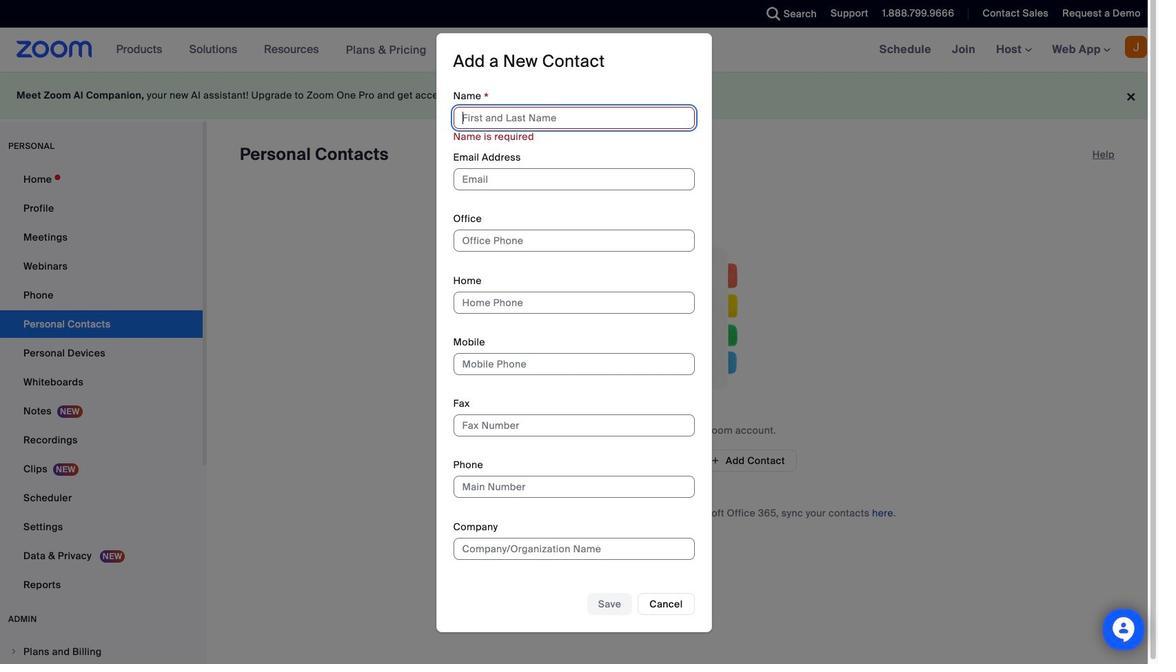 Task type: locate. For each thing, give the bounding box(es) containing it.
banner
[[0, 28, 1158, 72]]

footer
[[0, 72, 1148, 119]]

Office Phone text field
[[453, 230, 695, 252]]

add image
[[711, 454, 720, 467]]

Main Number text field
[[453, 476, 695, 498]]

Mobile Phone text field
[[453, 353, 695, 375]]

Email text field
[[453, 168, 695, 190]]

zoom logo image
[[17, 41, 92, 58]]

dialog
[[436, 33, 712, 632]]



Task type: vqa. For each thing, say whether or not it's contained in the screenshot.
Native
no



Task type: describe. For each thing, give the bounding box(es) containing it.
Home Phone text field
[[453, 291, 695, 313]]

meetings navigation
[[869, 28, 1158, 72]]

product information navigation
[[106, 28, 437, 72]]

Fax Number text field
[[453, 414, 695, 437]]

personal menu menu
[[0, 165, 203, 600]]

First and Last Name text field
[[453, 107, 695, 129]]

Company/Organization Name text field
[[453, 538, 695, 560]]



